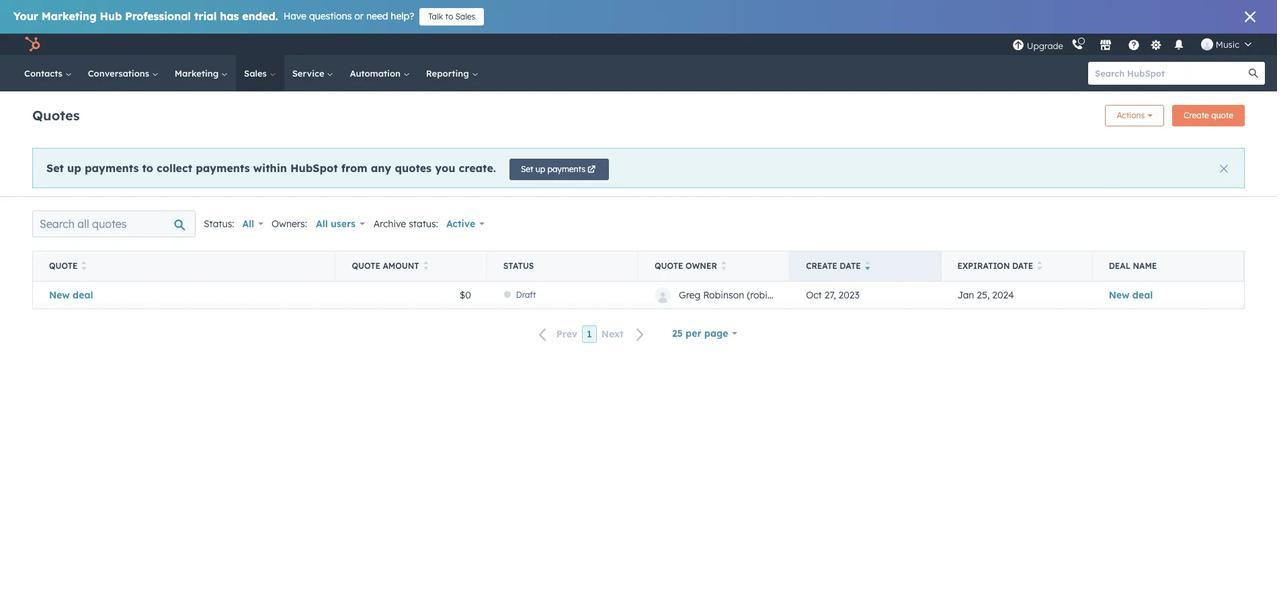 Task type: vqa. For each thing, say whether or not it's contained in the screenshot.
bottom "sales"
yes



Task type: locate. For each thing, give the bounding box(es) containing it.
1 vertical spatial create
[[806, 261, 838, 271]]

actions
[[1117, 110, 1145, 120], [318, 299, 346, 309]]

settings image
[[1151, 39, 1163, 51]]

hub
[[100, 9, 122, 23]]

deal name
[[1109, 261, 1158, 271]]

owner
[[686, 261, 717, 271]]

1 horizontal spatial marketing
[[175, 68, 221, 79]]

create for create date
[[806, 261, 838, 271]]

0 vertical spatial create
[[1184, 110, 1210, 120]]

marketing down trial
[[175, 68, 221, 79]]

create inside create quote button
[[1184, 110, 1210, 120]]

payments
[[85, 161, 139, 175], [196, 161, 250, 175], [548, 164, 586, 174]]

next button
[[597, 326, 653, 343]]

sales left service
[[244, 68, 269, 79]]

help?
[[391, 10, 414, 22]]

need
[[366, 10, 388, 22]]

status column header
[[487, 251, 639, 281]]

2 deal from the left
[[1133, 289, 1153, 301]]

up down quotes
[[67, 161, 81, 175]]

up right create.
[[536, 164, 546, 174]]

sales inside talk to sales button
[[456, 11, 476, 22]]

deal
[[73, 289, 93, 301], [1133, 289, 1153, 301]]

4 press to sort. element from the left
[[1038, 261, 1043, 272]]

0 horizontal spatial to
[[142, 161, 153, 175]]

press to sort. image
[[82, 261, 87, 270], [1038, 261, 1043, 270]]

owners:
[[272, 218, 307, 230]]

calling icon button
[[1066, 36, 1089, 53]]

0 horizontal spatial new
[[49, 289, 70, 301]]

press to sort. image down search search box
[[82, 261, 87, 270]]

2024
[[993, 289, 1015, 301]]

0 horizontal spatial create
[[806, 261, 838, 271]]

descending sort. press to sort ascending. element
[[865, 261, 870, 272]]

actions button
[[1106, 105, 1165, 126], [309, 295, 361, 313]]

1 horizontal spatial create
[[1184, 110, 1210, 120]]

0 horizontal spatial all
[[242, 218, 254, 230]]

automation
[[350, 68, 403, 79]]

music
[[1216, 39, 1240, 50]]

25
[[672, 327, 683, 340]]

service link
[[284, 55, 342, 91]]

1 horizontal spatial new deal
[[1109, 289, 1153, 301]]

0 horizontal spatial press to sort. image
[[82, 261, 87, 270]]

press to sort. image right date
[[1038, 261, 1043, 270]]

set
[[46, 161, 64, 175], [521, 164, 534, 174]]

press to sort. image right "owner"
[[721, 261, 726, 270]]

0 horizontal spatial new deal
[[49, 289, 93, 301]]

quotes banner
[[32, 101, 1245, 126]]

page section element
[[0, 91, 1278, 196]]

0 horizontal spatial deal
[[73, 289, 93, 301]]

quote down search search box
[[49, 261, 78, 271]]

quotes
[[32, 107, 80, 123]]

0 horizontal spatial quote
[[49, 261, 78, 271]]

press to sort. image for quote owner
[[721, 261, 726, 270]]

0 vertical spatial actions button
[[1106, 105, 1165, 126]]

2 press to sort. image from the left
[[721, 261, 726, 270]]

create for create quote
[[1184, 110, 1210, 120]]

3 quote from the left
[[655, 261, 683, 271]]

1 vertical spatial marketing
[[175, 68, 221, 79]]

sales link
[[236, 55, 284, 91]]

to right talk
[[446, 11, 453, 22]]

menu
[[1011, 34, 1262, 55]]

close image inside "set up payments to collect payments within hubspot from any quotes you create." alert
[[1221, 165, 1229, 173]]

1 vertical spatial to
[[142, 161, 153, 175]]

1 horizontal spatial new
[[1109, 289, 1130, 301]]

all users
[[316, 218, 356, 230]]

expiration date
[[958, 261, 1034, 271]]

to left the collect
[[142, 161, 153, 175]]

0 horizontal spatial actions
[[318, 299, 346, 309]]

all right status:
[[242, 218, 254, 230]]

1 horizontal spatial press to sort. image
[[721, 261, 726, 270]]

create left date
[[806, 261, 838, 271]]

conversations
[[88, 68, 152, 79]]

0 horizontal spatial sales
[[244, 68, 269, 79]]

2 all from the left
[[316, 218, 328, 230]]

0 horizontal spatial payments
[[85, 161, 139, 175]]

you
[[435, 161, 456, 175]]

0 vertical spatial sales
[[456, 11, 476, 22]]

up
[[67, 161, 81, 175], [536, 164, 546, 174]]

marketplaces button
[[1092, 34, 1120, 55]]

1 all from the left
[[242, 218, 254, 230]]

1 horizontal spatial deal
[[1133, 289, 1153, 301]]

Search search field
[[32, 210, 196, 237]]

payments for set up payments
[[548, 164, 586, 174]]

sales inside sales 'link'
[[244, 68, 269, 79]]

from
[[341, 161, 368, 175]]

quote for quote owner
[[655, 261, 683, 271]]

sales right talk
[[456, 11, 476, 22]]

close image up "music" popup button
[[1245, 11, 1256, 22]]

actions button down quote amount
[[309, 295, 361, 313]]

actions button down the search hubspot search field
[[1106, 105, 1165, 126]]

0 horizontal spatial actions button
[[309, 295, 361, 313]]

all for all users
[[316, 218, 328, 230]]

all inside "popup button"
[[316, 218, 328, 230]]

actions inside quotes banner
[[1117, 110, 1145, 120]]

press to sort. image
[[423, 261, 428, 270], [721, 261, 726, 270]]

2 horizontal spatial payments
[[548, 164, 586, 174]]

1 horizontal spatial to
[[446, 11, 453, 22]]

1 horizontal spatial sales
[[456, 11, 476, 22]]

create date
[[806, 261, 861, 271]]

1 horizontal spatial actions button
[[1106, 105, 1165, 126]]

quote
[[49, 261, 78, 271], [352, 261, 381, 271], [655, 261, 683, 271]]

quote left 'amount'
[[352, 261, 381, 271]]

press to sort. element
[[82, 261, 87, 272], [423, 261, 428, 272], [721, 261, 726, 272], [1038, 261, 1043, 272]]

all inside popup button
[[242, 218, 254, 230]]

1 vertical spatial actions button
[[309, 295, 361, 313]]

0 horizontal spatial marketing
[[42, 9, 97, 23]]

new
[[49, 289, 70, 301], [1109, 289, 1130, 301]]

actions for "actions" popup button within quotes banner
[[1117, 110, 1145, 120]]

set right create.
[[521, 164, 534, 174]]

up inside 'set up payments' "link"
[[536, 164, 546, 174]]

create left quote
[[1184, 110, 1210, 120]]

1 horizontal spatial set
[[521, 164, 534, 174]]

1 quote from the left
[[49, 261, 78, 271]]

0 horizontal spatial close image
[[1221, 165, 1229, 173]]

oct 27, 2023
[[806, 289, 860, 301]]

1 vertical spatial close image
[[1221, 165, 1229, 173]]

set for set up payments
[[521, 164, 534, 174]]

0 vertical spatial actions
[[1117, 110, 1145, 120]]

service
[[292, 68, 327, 79]]

date
[[840, 261, 861, 271]]

music button
[[1194, 34, 1260, 55]]

1 deal from the left
[[73, 289, 93, 301]]

Search HubSpot search field
[[1089, 62, 1253, 85]]

1 press to sort. image from the left
[[423, 261, 428, 270]]

menu containing music
[[1011, 34, 1262, 55]]

status
[[503, 261, 534, 271]]

0 horizontal spatial press to sort. image
[[423, 261, 428, 270]]

press to sort. image right 'amount'
[[423, 261, 428, 270]]

all button
[[242, 215, 264, 233]]

3 press to sort. element from the left
[[721, 261, 726, 272]]

1 horizontal spatial up
[[536, 164, 546, 174]]

new deal
[[49, 289, 93, 301], [1109, 289, 1153, 301]]

jan
[[958, 289, 975, 301]]

all
[[242, 218, 254, 230], [316, 218, 328, 230]]

1 horizontal spatial quote
[[352, 261, 381, 271]]

all left the users
[[316, 218, 328, 230]]

date
[[1013, 261, 1034, 271]]

hubspot
[[291, 161, 338, 175]]

press to sort. element down search search box
[[82, 261, 87, 272]]

set up payments
[[521, 164, 586, 174]]

2 new from the left
[[1109, 289, 1130, 301]]

to inside alert
[[142, 161, 153, 175]]

hubspot link
[[16, 36, 50, 52]]

up for set up payments
[[536, 164, 546, 174]]

quote for quote amount
[[352, 261, 381, 271]]

close image down quote
[[1221, 165, 1229, 173]]

prev button
[[531, 326, 582, 343]]

0 horizontal spatial set
[[46, 161, 64, 175]]

1 vertical spatial sales
[[244, 68, 269, 79]]

payments inside "link"
[[548, 164, 586, 174]]

1 press to sort. image from the left
[[82, 261, 87, 270]]

deal
[[1109, 261, 1131, 271]]

0 horizontal spatial up
[[67, 161, 81, 175]]

contacts
[[24, 68, 65, 79]]

2 press to sort. element from the left
[[423, 261, 428, 272]]

2 quote from the left
[[352, 261, 381, 271]]

2 horizontal spatial quote
[[655, 261, 683, 271]]

actions for "actions" popup button to the bottom
[[318, 299, 346, 309]]

1 horizontal spatial press to sort. image
[[1038, 261, 1043, 270]]

0 vertical spatial close image
[[1245, 11, 1256, 22]]

1 vertical spatial actions
[[318, 299, 346, 309]]

press to sort. element right 'amount'
[[423, 261, 428, 272]]

0 vertical spatial to
[[446, 11, 453, 22]]

1 press to sort. element from the left
[[82, 261, 87, 272]]

sales
[[456, 11, 476, 22], [244, 68, 269, 79]]

set inside "link"
[[521, 164, 534, 174]]

have
[[284, 10, 307, 22]]

marketing left hub
[[42, 9, 97, 23]]

25 per page
[[672, 327, 729, 340]]

press to sort. element right date
[[1038, 261, 1043, 272]]

2 press to sort. image from the left
[[1038, 261, 1043, 270]]

set down quotes
[[46, 161, 64, 175]]

0 vertical spatial marketing
[[42, 9, 97, 23]]

quote left "owner"
[[655, 261, 683, 271]]

press to sort. element right "owner"
[[721, 261, 726, 272]]

status:
[[409, 218, 438, 230]]

1 horizontal spatial actions
[[1117, 110, 1145, 120]]

close image
[[1245, 11, 1256, 22], [1221, 165, 1229, 173]]

1 horizontal spatial payments
[[196, 161, 250, 175]]

1 horizontal spatial all
[[316, 218, 328, 230]]

create
[[1184, 110, 1210, 120], [806, 261, 838, 271]]



Task type: describe. For each thing, give the bounding box(es) containing it.
per
[[686, 327, 702, 340]]

set for set up payments to collect payments within hubspot from any quotes you create.
[[46, 161, 64, 175]]

talk
[[429, 11, 443, 22]]

hubspot image
[[24, 36, 40, 52]]

set up payments link
[[510, 159, 609, 180]]

deal name column header
[[1093, 251, 1245, 281]]

search button
[[1243, 62, 1266, 85]]

your
[[13, 9, 38, 23]]

talk to sales button
[[420, 8, 484, 26]]

conversations link
[[80, 55, 167, 91]]

users
[[331, 218, 356, 230]]

press to sort. element for quote owner
[[721, 261, 726, 272]]

next
[[602, 328, 624, 340]]

collect
[[157, 161, 192, 175]]

active button
[[446, 215, 485, 233]]

amount
[[383, 261, 419, 271]]

create quote
[[1184, 110, 1234, 120]]

27,
[[825, 289, 836, 301]]

new deal link
[[1109, 289, 1229, 301]]

prev
[[557, 328, 578, 340]]

25 per page button
[[664, 320, 747, 347]]

notifications button
[[1168, 34, 1191, 55]]

press to sort. image for quote amount
[[423, 261, 428, 270]]

1
[[587, 328, 592, 340]]

quote amount
[[352, 261, 419, 271]]

quote owner
[[655, 261, 717, 271]]

press to sort. image for quote
[[82, 261, 87, 270]]

has
[[220, 9, 239, 23]]

ended.
[[242, 9, 278, 23]]

quote
[[1212, 110, 1234, 120]]

archive
[[374, 218, 406, 230]]

help button
[[1123, 34, 1146, 55]]

create.
[[459, 161, 496, 175]]

press to sort. image for expiration date
[[1038, 261, 1043, 270]]

1 new from the left
[[49, 289, 70, 301]]

quotes
[[395, 161, 432, 175]]

professional
[[125, 9, 191, 23]]

talk to sales
[[429, 11, 476, 22]]

set up payments to collect payments within hubspot from any quotes you create.
[[46, 161, 496, 175]]

greg robinson image
[[1202, 38, 1214, 50]]

draft
[[516, 290, 536, 300]]

status:
[[204, 218, 234, 230]]

2 new deal from the left
[[1109, 289, 1153, 301]]

press to sort. element for expiration date
[[1038, 261, 1043, 272]]

press to sort. element for quote amount
[[423, 261, 428, 272]]

$0
[[460, 289, 471, 301]]

25,
[[977, 289, 990, 301]]

pagination navigation
[[531, 325, 653, 343]]

set up payments to collect payments within hubspot from any quotes you create. alert
[[32, 148, 1245, 188]]

questions
[[309, 10, 352, 22]]

calling icon image
[[1072, 39, 1084, 51]]

jan 25, 2024
[[958, 289, 1015, 301]]

page
[[705, 327, 729, 340]]

contacts link
[[16, 55, 80, 91]]

payments for set up payments to collect payments within hubspot from any quotes you create.
[[85, 161, 139, 175]]

to inside button
[[446, 11, 453, 22]]

all for all
[[242, 218, 254, 230]]

new deal button
[[49, 289, 301, 301]]

upgrade image
[[1013, 39, 1025, 51]]

help image
[[1128, 40, 1140, 52]]

search image
[[1249, 69, 1259, 78]]

1 button
[[582, 326, 597, 343]]

1 new deal from the left
[[49, 289, 93, 301]]

quote for quote
[[49, 261, 78, 271]]

expiration
[[958, 261, 1010, 271]]

or
[[355, 10, 364, 22]]

archive status:
[[374, 218, 438, 230]]

automation link
[[342, 55, 418, 91]]

notifications image
[[1173, 40, 1185, 52]]

marketplaces image
[[1100, 40, 1112, 52]]

create quote button
[[1173, 105, 1245, 126]]

reporting link
[[418, 55, 487, 91]]

active
[[446, 218, 475, 230]]

press to sort. element for quote
[[82, 261, 87, 272]]

descending sort. press to sort ascending. image
[[865, 261, 870, 270]]

1 horizontal spatial close image
[[1245, 11, 1256, 22]]

any
[[371, 161, 392, 175]]

all users button
[[307, 210, 366, 237]]

trial
[[194, 9, 217, 23]]

marketing link
[[167, 55, 236, 91]]

reporting
[[426, 68, 472, 79]]

within
[[253, 161, 287, 175]]

settings link
[[1148, 37, 1165, 51]]

actions button inside quotes banner
[[1106, 105, 1165, 126]]

name
[[1133, 261, 1158, 271]]

up for set up payments to collect payments within hubspot from any quotes you create.
[[67, 161, 81, 175]]

2023
[[839, 289, 860, 301]]

oct
[[806, 289, 822, 301]]

upgrade
[[1027, 40, 1064, 51]]

your marketing hub professional trial has ended. have questions or need help?
[[13, 9, 414, 23]]



